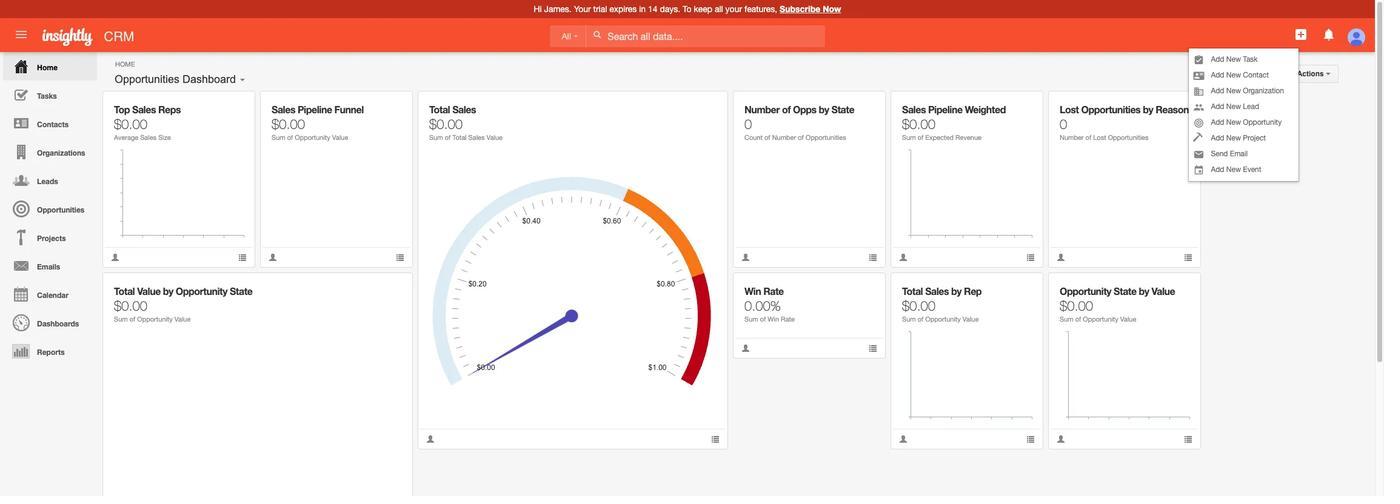 Task type: vqa. For each thing, say whether or not it's contained in the screenshot.
not started related to 2. Add your customers
no



Task type: locate. For each thing, give the bounding box(es) containing it.
$0.00 up expected
[[902, 116, 936, 132]]

pipeline
[[298, 104, 332, 115], [928, 104, 963, 115]]

lost opportunities by reason link
[[1060, 104, 1189, 115]]

5 add from the top
[[1211, 118, 1224, 127]]

add new task link
[[1189, 52, 1299, 68]]

5 new from the top
[[1226, 118, 1241, 127]]

sales inside total sales by rep $0.00 sum of opportunity value
[[925, 286, 949, 297]]

size
[[158, 134, 171, 141]]

total for state
[[114, 286, 135, 297]]

$0.00 inside opportunity state by value $0.00 sum of opportunity value
[[1060, 298, 1093, 314]]

win down "0.00%"
[[768, 316, 779, 323]]

wrench image for list icon corresponding to of
[[1018, 100, 1026, 109]]

add up add new lead
[[1211, 87, 1224, 95]]

new down add new task
[[1226, 71, 1241, 80]]

list image for sales
[[238, 253, 247, 262]]

$0.00 down 'opportunity state by value' link
[[1060, 298, 1093, 314]]

new left task
[[1226, 55, 1241, 64]]

sales pipeline funnel $0.00 sum of opportunity value
[[272, 104, 364, 141]]

all link
[[550, 25, 586, 47]]

wrench image
[[703, 100, 711, 109], [1018, 100, 1026, 109], [1175, 100, 1184, 109], [860, 282, 869, 290], [1175, 282, 1184, 290]]

by inside lost opportunities by reason 0 number of lost opportunities
[[1143, 104, 1153, 115]]

emails
[[37, 263, 60, 272]]

pipeline inside sales pipeline weighted $0.00 sum of expected revenue
[[928, 104, 963, 115]]

dashboards link
[[3, 309, 97, 337]]

opportunity inside sales pipeline funnel $0.00 sum of opportunity value
[[295, 134, 330, 141]]

lost opportunities by reason 0 number of lost opportunities
[[1060, 104, 1189, 141]]

add down add new task
[[1211, 71, 1224, 80]]

add new opportunity link
[[1189, 115, 1299, 131]]

new for lead
[[1226, 103, 1241, 111]]

wrench image for state
[[387, 282, 396, 290]]

0 horizontal spatial home
[[37, 63, 58, 72]]

0 horizontal spatial user image
[[269, 253, 277, 262]]

opportunity inside total sales by rep $0.00 sum of opportunity value
[[925, 316, 961, 323]]

user image for sales
[[111, 253, 119, 262]]

$0.00 inside total sales by rep $0.00 sum of opportunity value
[[902, 298, 936, 314]]

$0.00 up average
[[114, 116, 147, 132]]

actions button
[[1289, 65, 1339, 83]]

2 pipeline from the left
[[928, 104, 963, 115]]

reps
[[158, 104, 181, 115]]

of down total sales link
[[445, 134, 451, 141]]

contacts link
[[3, 109, 97, 138]]

0 horizontal spatial win
[[745, 286, 761, 297]]

navigation
[[0, 52, 97, 366]]

list image
[[238, 253, 247, 262], [396, 253, 404, 262], [869, 253, 877, 262], [1027, 253, 1035, 262], [1184, 253, 1193, 262], [711, 435, 720, 444], [1184, 435, 1193, 444]]

new for contact
[[1226, 71, 1241, 80]]

0 vertical spatial list image
[[869, 344, 877, 353]]

your
[[574, 4, 591, 14]]

of inside the "total value by opportunity state $0.00 sum of opportunity value"
[[130, 316, 135, 323]]

add up add new contact
[[1211, 55, 1224, 64]]

contact
[[1243, 71, 1269, 80]]

add new project
[[1211, 134, 1266, 143]]

sales pipeline weighted link
[[902, 104, 1006, 115]]

add new lead link
[[1189, 99, 1299, 115]]

add new project link
[[1189, 131, 1299, 146]]

list image
[[869, 344, 877, 353], [1027, 435, 1035, 444]]

of left expected
[[918, 134, 924, 141]]

of down total value by opportunity state "link"
[[130, 316, 135, 323]]

sum
[[272, 134, 285, 141], [429, 134, 443, 141], [902, 134, 916, 141], [114, 316, 128, 323], [745, 316, 758, 323], [902, 316, 916, 323], [1060, 316, 1074, 323]]

rate down win rate "link"
[[781, 316, 795, 323]]

sales pipeline weighted $0.00 sum of expected revenue
[[902, 104, 1006, 141]]

opportunity state by value $0.00 sum of opportunity value
[[1060, 286, 1175, 323]]

2 new from the top
[[1226, 71, 1241, 80]]

add for add new lead
[[1211, 103, 1224, 111]]

rate
[[763, 286, 784, 297], [781, 316, 795, 323]]

add inside 'link'
[[1211, 71, 1224, 80]]

add for add new task
[[1211, 55, 1224, 64]]

hi james. your trial expires in 14 days. to keep all your features, subscribe now
[[534, 4, 841, 14]]

pipeline left the funnel
[[298, 104, 332, 115]]

user image
[[111, 253, 119, 262], [742, 253, 750, 262], [899, 253, 908, 262], [1057, 253, 1065, 262], [742, 344, 750, 353], [1057, 435, 1065, 444]]

2 0 from the left
[[1060, 116, 1067, 132]]

Search all data.... text field
[[586, 25, 825, 47]]

count
[[745, 134, 763, 141]]

sum inside total sales by rep $0.00 sum of opportunity value
[[902, 316, 916, 323]]

home down the crm
[[115, 61, 135, 68]]

send email
[[1211, 150, 1248, 158]]

sum inside opportunity state by value $0.00 sum of opportunity value
[[1060, 316, 1074, 323]]

pipeline up expected
[[928, 104, 963, 115]]

1 vertical spatial rate
[[781, 316, 795, 323]]

of
[[782, 104, 791, 115], [287, 134, 293, 141], [445, 134, 451, 141], [765, 134, 770, 141], [798, 134, 804, 141], [918, 134, 924, 141], [1086, 134, 1091, 141], [130, 316, 135, 323], [760, 316, 766, 323], [918, 316, 924, 323], [1075, 316, 1081, 323]]

james.
[[544, 4, 572, 14]]

1 horizontal spatial user image
[[426, 435, 435, 444]]

new inside "link"
[[1226, 55, 1241, 64]]

new for organization
[[1226, 87, 1241, 95]]

1 vertical spatial list image
[[1027, 435, 1035, 444]]

1 add from the top
[[1211, 55, 1224, 64]]

opportunities inside number of opps by state 0 count of number of opportunities
[[806, 134, 846, 141]]

1 horizontal spatial list image
[[1027, 435, 1035, 444]]

add down add new lead
[[1211, 118, 1224, 127]]

1 pipeline from the left
[[298, 104, 332, 115]]

of right count
[[765, 134, 770, 141]]

sum inside "total sales $0.00 sum of total sales value"
[[429, 134, 443, 141]]

0 vertical spatial rate
[[763, 286, 784, 297]]

wrench image for average
[[230, 100, 238, 109]]

new left lead at the right top of page
[[1226, 103, 1241, 111]]

state inside the "total value by opportunity state $0.00 sum of opportunity value"
[[230, 286, 253, 297]]

user image
[[269, 253, 277, 262], [426, 435, 435, 444], [899, 435, 908, 444]]

home
[[115, 61, 135, 68], [37, 63, 58, 72]]

win
[[745, 286, 761, 297], [768, 316, 779, 323]]

$0.00 down the sales pipeline funnel "link"
[[272, 116, 305, 132]]

your
[[726, 4, 742, 14]]

to
[[683, 4, 692, 14]]

sales
[[132, 104, 156, 115], [272, 104, 295, 115], [452, 104, 476, 115], [902, 104, 926, 115], [140, 134, 156, 141], [468, 134, 485, 141], [925, 286, 949, 297]]

total
[[429, 104, 450, 115], [453, 134, 467, 141], [114, 286, 135, 297], [902, 286, 923, 297]]

1 horizontal spatial win
[[768, 316, 779, 323]]

0 horizontal spatial state
[[230, 286, 253, 297]]

top sales reps link
[[114, 104, 181, 115]]

new up send email on the top right
[[1226, 134, 1241, 143]]

opportunities
[[115, 73, 180, 85], [1081, 104, 1141, 115], [806, 134, 846, 141], [1108, 134, 1149, 141], [37, 206, 84, 215]]

opportunities inside button
[[115, 73, 180, 85]]

home up tasks link
[[37, 63, 58, 72]]

new up add new lead
[[1226, 87, 1241, 95]]

list image for 0
[[869, 253, 877, 262]]

days.
[[660, 4, 680, 14]]

2 horizontal spatial state
[[1114, 286, 1137, 297]]

leads
[[37, 177, 58, 186]]

number down lost opportunities by reason link
[[1060, 134, 1084, 141]]

by inside number of opps by state 0 count of number of opportunities
[[819, 104, 829, 115]]

by inside opportunity state by value $0.00 sum of opportunity value
[[1139, 286, 1149, 297]]

by inside the "total value by opportunity state $0.00 sum of opportunity value"
[[163, 286, 173, 297]]

number
[[745, 104, 780, 115], [772, 134, 796, 141], [1060, 134, 1084, 141]]

$0.00 down total sales link
[[429, 116, 463, 132]]

emails link
[[3, 252, 97, 280]]

4 new from the top
[[1226, 103, 1241, 111]]

pipeline inside sales pipeline funnel $0.00 sum of opportunity value
[[298, 104, 332, 115]]

$0.00 down total value by opportunity state "link"
[[114, 298, 147, 314]]

user image for of
[[426, 435, 435, 444]]

sales inside sales pipeline funnel $0.00 sum of opportunity value
[[272, 104, 295, 115]]

total value by opportunity state $0.00 sum of opportunity value
[[114, 286, 253, 323]]

of down lost opportunities by reason link
[[1086, 134, 1091, 141]]

2 horizontal spatial user image
[[899, 435, 908, 444]]

3 new from the top
[[1226, 87, 1241, 95]]

new for event
[[1226, 166, 1241, 174]]

lost
[[1060, 104, 1079, 115], [1093, 134, 1106, 141]]

by inside total sales by rep $0.00 sum of opportunity value
[[951, 286, 962, 297]]

state inside number of opps by state 0 count of number of opportunities
[[832, 104, 854, 115]]

expected
[[925, 134, 954, 141]]

total inside total sales by rep $0.00 sum of opportunity value
[[902, 286, 923, 297]]

organizations link
[[3, 138, 97, 166]]

7 new from the top
[[1226, 166, 1241, 174]]

add new opportunity
[[1211, 118, 1282, 127]]

1 vertical spatial lost
[[1093, 134, 1106, 141]]

add up the "send"
[[1211, 134, 1224, 143]]

now
[[823, 4, 841, 14]]

of down the sales pipeline funnel "link"
[[287, 134, 293, 141]]

add down the "send"
[[1211, 166, 1224, 174]]

opportunity
[[1243, 118, 1282, 127], [295, 134, 330, 141], [176, 286, 227, 297], [1060, 286, 1112, 297], [137, 316, 173, 323], [925, 316, 961, 323], [1083, 316, 1119, 323]]

opportunities inside 'navigation'
[[37, 206, 84, 215]]

rate up "0.00%"
[[763, 286, 784, 297]]

2 add from the top
[[1211, 71, 1224, 80]]

1 horizontal spatial pipeline
[[928, 104, 963, 115]]

$0.00 inside sales pipeline funnel $0.00 sum of opportunity value
[[272, 116, 305, 132]]

0 horizontal spatial pipeline
[[298, 104, 332, 115]]

of down total sales by rep "link"
[[918, 316, 924, 323]]

7 add from the top
[[1211, 166, 1224, 174]]

1 0 from the left
[[745, 116, 752, 132]]

total inside the "total value by opportunity state $0.00 sum of opportunity value"
[[114, 286, 135, 297]]

reason
[[1156, 104, 1189, 115]]

expires
[[610, 4, 637, 14]]

features,
[[745, 4, 777, 14]]

value inside sales pipeline funnel $0.00 sum of opportunity value
[[332, 134, 348, 141]]

new down add new lead
[[1226, 118, 1241, 127]]

state for 0
[[832, 104, 854, 115]]

actions
[[1297, 70, 1326, 78]]

by for total sales by rep
[[951, 286, 962, 297]]

win up "0.00%"
[[745, 286, 761, 297]]

3 add from the top
[[1211, 87, 1224, 95]]

of down 'opportunity state by value' link
[[1075, 316, 1081, 323]]

$0.00 down total sales by rep "link"
[[902, 298, 936, 314]]

add up add new opportunity link
[[1211, 103, 1224, 111]]

projects
[[37, 234, 66, 243]]

6 add from the top
[[1211, 134, 1224, 143]]

add inside "link"
[[1211, 55, 1224, 64]]

4 add from the top
[[1211, 103, 1224, 111]]

wrench image
[[230, 100, 238, 109], [387, 100, 396, 109], [860, 100, 869, 109], [387, 282, 396, 290], [1018, 282, 1026, 290]]

1 new from the top
[[1226, 55, 1241, 64]]

by
[[819, 104, 829, 115], [1143, 104, 1153, 115], [163, 286, 173, 297], [951, 286, 962, 297], [1139, 286, 1149, 297]]

of down "0.00%"
[[760, 316, 766, 323]]

funnel
[[334, 104, 364, 115]]

tasks link
[[3, 81, 97, 109]]

1 vertical spatial win
[[768, 316, 779, 323]]

sum inside the "total value by opportunity state $0.00 sum of opportunity value"
[[114, 316, 128, 323]]

opportunities dashboard button
[[110, 70, 240, 89]]

1 horizontal spatial state
[[832, 104, 854, 115]]

0 horizontal spatial 0
[[745, 116, 752, 132]]

1 horizontal spatial 0
[[1060, 116, 1067, 132]]

new down send email on the top right
[[1226, 166, 1241, 174]]

state
[[832, 104, 854, 115], [230, 286, 253, 297], [1114, 286, 1137, 297]]

new inside 'link'
[[1226, 71, 1241, 80]]

0 horizontal spatial lost
[[1060, 104, 1079, 115]]

sales inside sales pipeline weighted $0.00 sum of expected revenue
[[902, 104, 926, 115]]

tasks
[[37, 92, 57, 101]]

email
[[1230, 150, 1248, 158]]

add for add new organization
[[1211, 87, 1224, 95]]

dashboards
[[37, 320, 79, 329]]

6 new from the top
[[1226, 134, 1241, 143]]

wrench image for list icon corresponding to total
[[703, 100, 711, 109]]

0
[[745, 116, 752, 132], [1060, 116, 1067, 132]]



Task type: describe. For each thing, give the bounding box(es) containing it.
white image
[[593, 30, 602, 39]]

wrench image for $0.00
[[1018, 282, 1026, 290]]

$0.00 inside "top sales reps $0.00 average sales size"
[[114, 116, 147, 132]]

weighted
[[965, 104, 1006, 115]]

total value by opportunity state link
[[114, 286, 253, 297]]

total sales link
[[429, 104, 476, 115]]

$0.00 inside sales pipeline weighted $0.00 sum of expected revenue
[[902, 116, 936, 132]]

of inside "total sales $0.00 sum of total sales value"
[[445, 134, 451, 141]]

total sales by rep link
[[902, 286, 982, 297]]

of inside sales pipeline funnel $0.00 sum of opportunity value
[[287, 134, 293, 141]]

add new organization
[[1211, 87, 1284, 95]]

value inside "total sales $0.00 sum of total sales value"
[[487, 134, 503, 141]]

home link
[[3, 52, 97, 81]]

add new lead
[[1211, 103, 1259, 111]]

$0.00 inside "total sales $0.00 sum of total sales value"
[[429, 116, 463, 132]]

dashboard
[[183, 73, 236, 85]]

number right count
[[772, 134, 796, 141]]

trial
[[593, 4, 607, 14]]

top
[[114, 104, 130, 115]]

top sales reps $0.00 average sales size
[[114, 104, 181, 141]]

number of opps by state 0 count of number of opportunities
[[745, 104, 854, 141]]

new for task
[[1226, 55, 1241, 64]]

0 inside number of opps by state 0 count of number of opportunities
[[745, 116, 752, 132]]

of inside total sales by rep $0.00 sum of opportunity value
[[918, 316, 924, 323]]

pipeline for weighted
[[928, 104, 963, 115]]

opps
[[793, 104, 816, 115]]

pipeline for funnel
[[298, 104, 332, 115]]

of inside opportunity state by value $0.00 sum of opportunity value
[[1075, 316, 1081, 323]]

sum inside 'win rate 0.00% sum of win rate'
[[745, 316, 758, 323]]

list image for total
[[711, 435, 720, 444]]

of left the opps
[[782, 104, 791, 115]]

list image for of
[[1027, 253, 1035, 262]]

keep
[[694, 4, 713, 14]]

list image for number
[[1184, 253, 1193, 262]]

number up count
[[745, 104, 780, 115]]

of inside 'win rate 0.00% sum of win rate'
[[760, 316, 766, 323]]

win rate link
[[745, 286, 784, 297]]

calendar
[[37, 291, 68, 300]]

total sales $0.00 sum of total sales value
[[429, 104, 503, 141]]

win rate 0.00% sum of win rate
[[745, 286, 795, 323]]

organization
[[1243, 87, 1284, 95]]

0 vertical spatial win
[[745, 286, 761, 297]]

of inside lost opportunities by reason 0 number of lost opportunities
[[1086, 134, 1091, 141]]

organizations
[[37, 149, 85, 158]]

by for total value by opportunity state
[[163, 286, 173, 297]]

1 horizontal spatial home
[[115, 61, 135, 68]]

by for lost opportunities by reason
[[1143, 104, 1153, 115]]

0.00%
[[745, 298, 781, 314]]

new for project
[[1226, 134, 1241, 143]]

of inside sales pipeline weighted $0.00 sum of expected revenue
[[918, 134, 924, 141]]

of down number of opps by state link
[[798, 134, 804, 141]]

calendar link
[[3, 280, 97, 309]]

add for add new project
[[1211, 134, 1224, 143]]

list image for sum
[[1184, 435, 1193, 444]]

leads link
[[3, 166, 97, 195]]

state inside opportunity state by value $0.00 sum of opportunity value
[[1114, 286, 1137, 297]]

number of opps by state link
[[745, 104, 854, 115]]

$0.00 inside the "total value by opportunity state $0.00 sum of opportunity value"
[[114, 298, 147, 314]]

notifications image
[[1322, 27, 1336, 42]]

add for add new contact
[[1211, 71, 1224, 80]]

project
[[1243, 134, 1266, 143]]

sales pipeline funnel link
[[272, 104, 364, 115]]

event
[[1243, 166, 1262, 174]]

user image for sum
[[1057, 435, 1065, 444]]

new for opportunity
[[1226, 118, 1241, 127]]

opportunity state by value link
[[1060, 286, 1175, 297]]

sum inside sales pipeline funnel $0.00 sum of opportunity value
[[272, 134, 285, 141]]

state for $0.00
[[230, 286, 253, 297]]

opportunities link
[[3, 195, 97, 223]]

send email link
[[1189, 146, 1299, 162]]

add new contact
[[1211, 71, 1269, 80]]

0 horizontal spatial list image
[[869, 344, 877, 353]]

0 vertical spatial lost
[[1060, 104, 1079, 115]]

reports link
[[3, 337, 97, 366]]

total sales by rep $0.00 sum of opportunity value
[[902, 286, 982, 323]]

sum inside sales pipeline weighted $0.00 sum of expected revenue
[[902, 134, 916, 141]]

by for opportunity state by value
[[1139, 286, 1149, 297]]

crm
[[104, 29, 134, 44]]

projects link
[[3, 223, 97, 252]]

subscribe
[[780, 4, 821, 14]]

reports
[[37, 348, 65, 357]]

total for $0.00
[[902, 286, 923, 297]]

add for add new opportunity
[[1211, 118, 1224, 127]]

add new event
[[1211, 166, 1262, 174]]

user image for of
[[899, 253, 908, 262]]

add new contact link
[[1189, 68, 1299, 83]]

rep
[[964, 286, 982, 297]]

navigation containing home
[[0, 52, 97, 366]]

user image for $0.00
[[899, 435, 908, 444]]

user image for number
[[1057, 253, 1065, 262]]

add new task
[[1211, 55, 1258, 64]]

all
[[715, 4, 723, 14]]

contacts
[[37, 120, 69, 129]]

value inside total sales by rep $0.00 sum of opportunity value
[[963, 316, 979, 323]]

send
[[1211, 150, 1228, 158]]

1 horizontal spatial lost
[[1093, 134, 1106, 141]]

wrench image for left list image
[[860, 282, 869, 290]]

in
[[639, 4, 646, 14]]

subscribe now link
[[780, 4, 841, 14]]

opportunities dashboard
[[115, 73, 236, 85]]

home inside 'navigation'
[[37, 63, 58, 72]]

0 inside lost opportunities by reason 0 number of lost opportunities
[[1060, 116, 1067, 132]]

number inside lost opportunities by reason 0 number of lost opportunities
[[1060, 134, 1084, 141]]

task
[[1243, 55, 1258, 64]]

all
[[562, 31, 571, 41]]

14
[[648, 4, 658, 14]]

total for of
[[429, 104, 450, 115]]

add new organization link
[[1189, 83, 1299, 99]]

add for add new event
[[1211, 166, 1224, 174]]

hi
[[534, 4, 542, 14]]

user image for 0
[[742, 253, 750, 262]]

average
[[114, 134, 138, 141]]

revenue
[[956, 134, 982, 141]]

add new event link
[[1189, 162, 1299, 178]]



